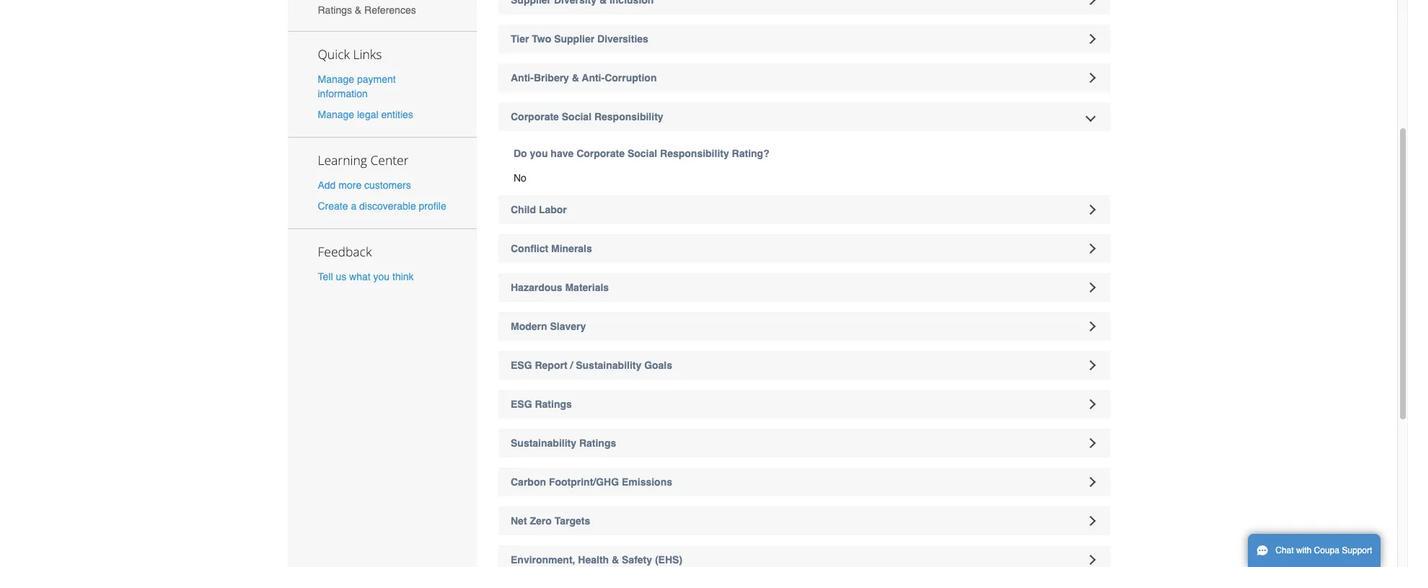 Task type: locate. For each thing, give the bounding box(es) containing it.
corporate social responsibility heading
[[499, 102, 1110, 131]]

sustainability inside esg report / sustainability goals dropdown button
[[576, 360, 642, 372]]

1 horizontal spatial ratings
[[535, 399, 572, 410]]

heading
[[499, 0, 1110, 14]]

learning center
[[318, 151, 409, 169]]

add
[[318, 180, 336, 191]]

ratings down the report
[[535, 399, 572, 410]]

1 horizontal spatial &
[[572, 72, 579, 84]]

0 vertical spatial corporate
[[511, 111, 559, 123]]

you right the do
[[530, 148, 548, 159]]

coupa
[[1314, 546, 1340, 556]]

more
[[339, 180, 362, 191]]

0 vertical spatial ratings
[[318, 4, 352, 16]]

esg left the report
[[511, 360, 532, 372]]

responsibility
[[594, 111, 663, 123], [660, 148, 729, 159]]

tier two supplier diversities
[[511, 33, 648, 45]]

& inside heading
[[572, 72, 579, 84]]

tell
[[318, 271, 333, 283]]

carbon footprint/ghg emissions heading
[[499, 468, 1110, 497]]

net zero targets heading
[[499, 507, 1110, 536]]

2 manage from the top
[[318, 109, 354, 120]]

anti- up corporate social responsibility
[[582, 72, 605, 84]]

0 horizontal spatial &
[[355, 4, 362, 16]]

anti- down tier
[[511, 72, 534, 84]]

esg for esg ratings
[[511, 399, 532, 410]]

& left references
[[355, 4, 362, 16]]

1 vertical spatial ratings
[[535, 399, 572, 410]]

manage up information
[[318, 73, 354, 85]]

& for anti-
[[572, 72, 579, 84]]

sustainability inside "sustainability ratings" dropdown button
[[511, 438, 576, 449]]

manage
[[318, 73, 354, 85], [318, 109, 354, 120]]

sustainability down esg ratings
[[511, 438, 576, 449]]

what
[[349, 271, 371, 283]]

manage inside manage payment information
[[318, 73, 354, 85]]

manage legal entities link
[[318, 109, 413, 120]]

no
[[514, 172, 527, 184]]

1 manage from the top
[[318, 73, 354, 85]]

health
[[578, 555, 609, 566]]

learning
[[318, 151, 367, 169]]

sustainability
[[576, 360, 642, 372], [511, 438, 576, 449]]

manage down information
[[318, 109, 354, 120]]

ratings for sustainability
[[579, 438, 616, 449]]

hazardous materials
[[511, 282, 609, 294]]

1 vertical spatial you
[[373, 271, 390, 283]]

ratings inside "sustainability ratings" dropdown button
[[579, 438, 616, 449]]

0 vertical spatial manage
[[318, 73, 354, 85]]

sustainability right /
[[576, 360, 642, 372]]

chat with coupa support
[[1276, 546, 1372, 556]]

ratings inside esg ratings dropdown button
[[535, 399, 572, 410]]

0 horizontal spatial corporate
[[511, 111, 559, 123]]

2 horizontal spatial ratings
[[579, 438, 616, 449]]

create a discoverable profile link
[[318, 201, 446, 212]]

esg
[[511, 360, 532, 372], [511, 399, 532, 410]]

0 vertical spatial esg
[[511, 360, 532, 372]]

0 horizontal spatial social
[[562, 111, 592, 123]]

0 vertical spatial responsibility
[[594, 111, 663, 123]]

zero
[[530, 516, 552, 527]]

sustainability ratings button
[[499, 429, 1110, 458]]

responsibility left rating?
[[660, 148, 729, 159]]

hazardous materials heading
[[499, 273, 1110, 302]]

environment, health & safety (ehs)
[[511, 555, 683, 566]]

0 vertical spatial you
[[530, 148, 548, 159]]

0 horizontal spatial anti-
[[511, 72, 534, 84]]

anti-
[[511, 72, 534, 84], [582, 72, 605, 84]]

ratings & references
[[318, 4, 416, 16]]

0 horizontal spatial ratings
[[318, 4, 352, 16]]

&
[[355, 4, 362, 16], [572, 72, 579, 84], [612, 555, 619, 566]]

sustainability ratings heading
[[499, 429, 1110, 458]]

2 vertical spatial ratings
[[579, 438, 616, 449]]

esg for esg report / sustainability goals
[[511, 360, 532, 372]]

social up have
[[562, 111, 592, 123]]

0 horizontal spatial you
[[373, 271, 390, 283]]

emissions
[[622, 477, 672, 488]]

1 horizontal spatial social
[[628, 148, 657, 159]]

tier two supplier diversities button
[[499, 25, 1110, 53]]

legal
[[357, 109, 378, 120]]

esg inside heading
[[511, 399, 532, 410]]

1 vertical spatial social
[[628, 148, 657, 159]]

& right bribery
[[572, 72, 579, 84]]

labor
[[539, 204, 567, 216]]

rating?
[[732, 148, 770, 159]]

ratings up quick
[[318, 4, 352, 16]]

social
[[562, 111, 592, 123], [628, 148, 657, 159]]

2 horizontal spatial &
[[612, 555, 619, 566]]

1 horizontal spatial anti-
[[582, 72, 605, 84]]

corporate up the do
[[511, 111, 559, 123]]

add more customers link
[[318, 180, 411, 191]]

1 vertical spatial sustainability
[[511, 438, 576, 449]]

1 vertical spatial responsibility
[[660, 148, 729, 159]]

you inside button
[[373, 271, 390, 283]]

with
[[1296, 546, 1312, 556]]

0 vertical spatial social
[[562, 111, 592, 123]]

two
[[532, 33, 551, 45]]

ratings up carbon footprint/ghg emissions
[[579, 438, 616, 449]]

create
[[318, 201, 348, 212]]

you
[[530, 148, 548, 159], [373, 271, 390, 283]]

1 vertical spatial manage
[[318, 109, 354, 120]]

hazardous materials button
[[499, 273, 1110, 302]]

environment,
[[511, 555, 575, 566]]

responsibility up do you have corporate social responsibility rating?
[[594, 111, 663, 123]]

1 vertical spatial esg
[[511, 399, 532, 410]]

carbon footprint/ghg emissions button
[[499, 468, 1110, 497]]

carbon
[[511, 477, 546, 488]]

2 vertical spatial &
[[612, 555, 619, 566]]

1 vertical spatial &
[[572, 72, 579, 84]]

& left safety
[[612, 555, 619, 566]]

us
[[336, 271, 346, 283]]

customers
[[364, 180, 411, 191]]

1 horizontal spatial corporate
[[577, 148, 625, 159]]

you right what
[[373, 271, 390, 283]]

esg up 'sustainability ratings'
[[511, 399, 532, 410]]

safety
[[622, 555, 652, 566]]

quick
[[318, 45, 350, 62]]

conflict
[[511, 243, 548, 255]]

esg inside 'heading'
[[511, 360, 532, 372]]

1 esg from the top
[[511, 360, 532, 372]]

child labor
[[511, 204, 567, 216]]

corporate right have
[[577, 148, 625, 159]]

modern slavery heading
[[499, 312, 1110, 341]]

corporate
[[511, 111, 559, 123], [577, 148, 625, 159]]

ratings
[[318, 4, 352, 16], [535, 399, 572, 410], [579, 438, 616, 449]]

2 esg from the top
[[511, 399, 532, 410]]

social down corporate social responsibility
[[628, 148, 657, 159]]

& inside "heading"
[[612, 555, 619, 566]]

goals
[[644, 360, 672, 372]]

0 vertical spatial sustainability
[[576, 360, 642, 372]]



Task type: vqa. For each thing, say whether or not it's contained in the screenshot.
the bottommost MERGE
no



Task type: describe. For each thing, give the bounding box(es) containing it.
anti-bribery & anti-corruption heading
[[499, 63, 1110, 92]]

/
[[570, 360, 573, 372]]

esg ratings
[[511, 399, 572, 410]]

corporate inside dropdown button
[[511, 111, 559, 123]]

manage for manage legal entities
[[318, 109, 354, 120]]

carbon footprint/ghg emissions
[[511, 477, 672, 488]]

social inside 'corporate social responsibility' dropdown button
[[562, 111, 592, 123]]

corruption
[[605, 72, 657, 84]]

feedback
[[318, 243, 372, 261]]

do you have corporate social responsibility rating?
[[514, 148, 770, 159]]

modern slavery button
[[499, 312, 1110, 341]]

tell us what you think
[[318, 271, 414, 283]]

2 anti- from the left
[[582, 72, 605, 84]]

add more customers
[[318, 180, 411, 191]]

corporate social responsibility
[[511, 111, 663, 123]]

(ehs)
[[655, 555, 683, 566]]

supplier
[[554, 33, 595, 45]]

modern
[[511, 321, 547, 333]]

links
[[353, 45, 382, 62]]

conflict minerals heading
[[499, 234, 1110, 263]]

1 anti- from the left
[[511, 72, 534, 84]]

tier
[[511, 33, 529, 45]]

net
[[511, 516, 527, 527]]

discoverable
[[359, 201, 416, 212]]

information
[[318, 88, 368, 99]]

chat
[[1276, 546, 1294, 556]]

esg ratings heading
[[499, 390, 1110, 419]]

modern slavery
[[511, 321, 586, 333]]

environment, health & safety (ehs) heading
[[499, 546, 1110, 568]]

esg ratings button
[[499, 390, 1110, 419]]

tell us what you think button
[[318, 270, 414, 284]]

environment, health & safety (ehs) button
[[499, 546, 1110, 568]]

bribery
[[534, 72, 569, 84]]

responsibility inside dropdown button
[[594, 111, 663, 123]]

chat with coupa support button
[[1248, 535, 1381, 568]]

manage payment information
[[318, 73, 396, 99]]

a
[[351, 201, 357, 212]]

conflict minerals
[[511, 243, 592, 255]]

targets
[[555, 516, 590, 527]]

& for environment,
[[612, 555, 619, 566]]

report
[[535, 360, 567, 372]]

conflict minerals button
[[499, 234, 1110, 263]]

manage payment information link
[[318, 73, 396, 99]]

think
[[392, 271, 414, 283]]

center
[[370, 151, 409, 169]]

profile
[[419, 201, 446, 212]]

ratings for esg
[[535, 399, 572, 410]]

0 vertical spatial &
[[355, 4, 362, 16]]

child labor heading
[[499, 196, 1110, 224]]

esg report / sustainability goals
[[511, 360, 672, 372]]

do
[[514, 148, 527, 159]]

ratings inside ratings & references link
[[318, 4, 352, 16]]

manage legal entities
[[318, 109, 413, 120]]

minerals
[[551, 243, 592, 255]]

diversities
[[597, 33, 648, 45]]

1 horizontal spatial you
[[530, 148, 548, 159]]

ratings & references link
[[287, 0, 477, 24]]

slavery
[[550, 321, 586, 333]]

create a discoverable profile
[[318, 201, 446, 212]]

esg report / sustainability goals heading
[[499, 351, 1110, 380]]

payment
[[357, 73, 396, 85]]

entities
[[381, 109, 413, 120]]

quick links
[[318, 45, 382, 62]]

anti-bribery & anti-corruption
[[511, 72, 657, 84]]

tier two supplier diversities heading
[[499, 25, 1110, 53]]

esg report / sustainability goals button
[[499, 351, 1110, 380]]

anti-bribery & anti-corruption button
[[499, 63, 1110, 92]]

sustainability ratings
[[511, 438, 616, 449]]

child labor button
[[499, 196, 1110, 224]]

net zero targets button
[[499, 507, 1110, 536]]

references
[[364, 4, 416, 16]]

manage for manage payment information
[[318, 73, 354, 85]]

corporate social responsibility button
[[499, 102, 1110, 131]]

have
[[551, 148, 574, 159]]

1 vertical spatial corporate
[[577, 148, 625, 159]]

hazardous
[[511, 282, 562, 294]]

net zero targets
[[511, 516, 590, 527]]

footprint/ghg
[[549, 477, 619, 488]]

support
[[1342, 546, 1372, 556]]

materials
[[565, 282, 609, 294]]

child
[[511, 204, 536, 216]]



